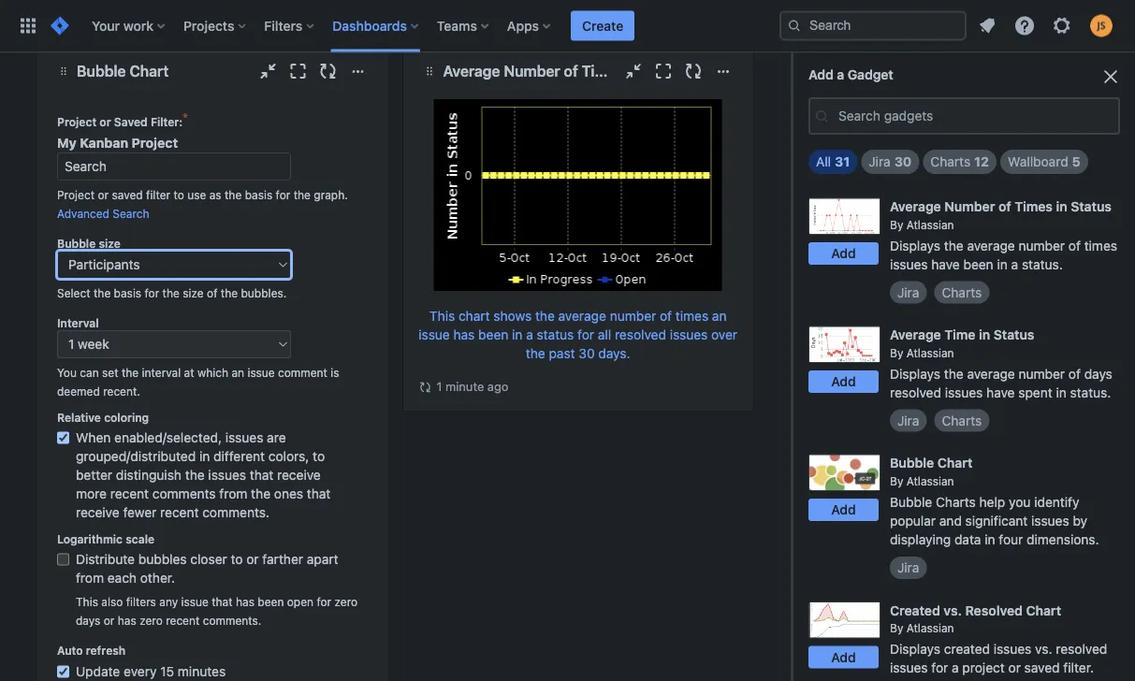 Task type: vqa. For each thing, say whether or not it's contained in the screenshot.


Task type: describe. For each thing, give the bounding box(es) containing it.
graph.
[[314, 188, 348, 201]]

average for average number of times in status
[[890, 199, 942, 214]]

or inside "project or saved filter to use as the basis for the graph. advanced search"
[[98, 188, 109, 201]]

number inside average age chart by atlassian displays the average number of days issues have been unresolved.
[[1019, 109, 1065, 125]]

more actions for average number of times in status : my kanban project gadget image
[[712, 60, 735, 82]]

average age chart by atlassian displays the average number of days issues have been unresolved.
[[890, 70, 1113, 144]]

refresh
[[86, 644, 126, 657]]

colors,
[[268, 449, 309, 464]]

the up interval
[[163, 286, 180, 300]]

average number of times in status : my kanban project region
[[418, 99, 739, 397]]

grouped/distributed
[[76, 449, 196, 464]]

a inside average number of times in status by atlassian displays the average number of times issues have been in a status.
[[1012, 257, 1019, 272]]

charts for age
[[942, 156, 982, 172]]

1 horizontal spatial vs.
[[1035, 642, 1053, 657]]

days inside distribute bubbles closer to or farther apart from each other. this also filters any issue that has been open for zero days or has zero recent comments.
[[76, 614, 101, 627]]

filters
[[264, 18, 303, 33]]

filter.
[[1064, 660, 1094, 676]]

add a gadget
[[809, 67, 894, 82]]

four
[[999, 532, 1023, 547]]

recent.
[[103, 385, 140, 398]]

and
[[940, 513, 962, 529]]

add for average number of times in status
[[832, 246, 856, 261]]

status inside average number of times in status by atlassian displays the average number of times issues have been in a status.
[[1071, 199, 1112, 214]]

1
[[437, 380, 442, 394]]

or up kanban
[[100, 115, 111, 128]]

have inside the average time in status by atlassian displays the average number of days resolved issues have spent in status.
[[987, 385, 1015, 400]]

15
[[160, 664, 174, 680]]

to inside when enabled/selected, issues are grouped/distributed in different colors, to better distinguish the issues that receive more recent comments from the ones that receive fewer recent comments.
[[313, 449, 325, 464]]

issues inside bubble chart by atlassian bubble charts help you identify popular and significant issues by displaying data in four dimensions.
[[1032, 513, 1070, 529]]

are
[[267, 430, 286, 446]]

been inside distribute bubbles closer to or farther apart from each other. this also filters any issue that has been open for zero days or has zero recent comments.
[[258, 595, 284, 608]]

1 horizontal spatial has
[[236, 595, 255, 608]]

jira for average number of times in status
[[898, 285, 920, 300]]

open
[[287, 595, 314, 608]]

average number of times in status image
[[809, 198, 881, 235]]

primary element
[[11, 0, 780, 52]]

your work button
[[86, 11, 172, 41]]

charts 12
[[931, 154, 990, 169]]

teams
[[437, 18, 477, 33]]

status. inside the average time in status by atlassian displays the average number of days resolved issues have spent in status.
[[1071, 385, 1111, 400]]

the up status
[[535, 308, 555, 324]]

for inside this chart shows the average number of times an issue has been in a status for all resolved issues over the past 30 days.
[[578, 327, 594, 343]]

by inside created vs. resolved chart by atlassian displays created issues vs. resolved issues for a project or saved filter.
[[890, 622, 904, 635]]

help image
[[1014, 15, 1036, 37]]

comments. inside when enabled/selected, issues are grouped/distributed in different colors, to better distinguish the issues that receive more recent comments from the ones that receive fewer recent comments.
[[202, 505, 270, 520]]

time
[[945, 327, 976, 343]]

the up comments
[[185, 468, 205, 483]]

update
[[76, 664, 120, 680]]

average time in status by atlassian displays the average number of days resolved issues have spent in status.
[[890, 327, 1113, 400]]

you
[[1009, 495, 1031, 510]]

logarithmic
[[57, 533, 123, 546]]

0 horizontal spatial vs.
[[944, 603, 962, 618]]

the inside the average time in status by atlassian displays the average number of days resolved issues have spent in status.
[[944, 366, 964, 382]]

of inside the average time in status by atlassian displays the average number of days resolved issues have spent in status.
[[1069, 366, 1081, 382]]

refresh bubble chart image
[[317, 60, 339, 82]]

1 horizontal spatial receive
[[277, 468, 321, 483]]

bubbles.
[[241, 286, 287, 300]]

charts for time
[[942, 413, 982, 428]]

project or saved filter to use as the basis for the graph. advanced search
[[57, 188, 348, 220]]

charts inside bubble chart by atlassian bubble charts help you identify popular and significant issues by displaying data in four dimensions.
[[936, 495, 976, 510]]

chart inside created vs. resolved chart by atlassian displays created issues vs. resolved issues for a project or saved filter.
[[1026, 603, 1062, 618]]

chart down the 'work'
[[129, 62, 169, 80]]

projects
[[183, 18, 234, 33]]

undefined generated chart image image
[[434, 99, 722, 291]]

or down also
[[104, 614, 115, 627]]

jira for average age chart
[[898, 156, 920, 172]]

0 horizontal spatial search field
[[57, 153, 291, 181]]

status
[[537, 327, 574, 343]]

my kanban project
[[57, 135, 178, 151]]

created
[[944, 642, 990, 657]]

issues inside this chart shows the average number of times an issue has been in a status for all resolved issues over the past 30 days.
[[670, 327, 708, 343]]

which
[[197, 366, 228, 379]]

created vs. resolved chart image
[[809, 602, 881, 639]]

chart inside bubble chart by atlassian bubble charts help you identify popular and significant issues by displaying data in four dimensions.
[[938, 456, 973, 471]]

advanced search link
[[57, 207, 149, 220]]

refresh average number of times in status : my kanban project image
[[682, 60, 705, 82]]

days inside the average time in status by atlassian displays the average number of days resolved issues have spent in status.
[[1085, 366, 1113, 382]]

add button for displays the average number of days resolved issues have spent in status.
[[809, 371, 879, 393]]

30 inside this chart shows the average number of times an issue has been in a status for all resolved issues over the past 30 days.
[[579, 346, 595, 361]]

an arrow curved in a circular way on the button that refreshes the dashboard image
[[418, 380, 433, 395]]

days inside average age chart by atlassian displays the average number of days issues have been unresolved.
[[1085, 109, 1113, 125]]

displaying
[[890, 532, 951, 547]]

project for saved
[[57, 188, 95, 201]]

Search gadgets field
[[833, 99, 1119, 133]]

set
[[102, 366, 118, 379]]

search field inside "banner"
[[780, 11, 967, 41]]

add for average age chart
[[832, 117, 856, 133]]

you can set the interval at which an issue comment is deemed recent.
[[57, 366, 339, 398]]

advanced
[[57, 207, 109, 220]]

resolved inside created vs. resolved chart by atlassian displays created issues vs. resolved issues for a project or saved filter.
[[1056, 642, 1108, 657]]

average inside the average time in status by atlassian displays the average number of days resolved issues have spent in status.
[[967, 366, 1015, 382]]

kanban
[[80, 135, 128, 151]]

this inside distribute bubbles closer to or farther apart from each other. this also filters any issue that has been open for zero days or has zero recent comments.
[[76, 595, 98, 608]]

average age chart image
[[809, 70, 881, 106]]

chart
[[459, 308, 490, 324]]

number inside average number of times in status by atlassian displays the average number of times issues have been in a status.
[[1019, 238, 1065, 253]]

days.
[[599, 346, 631, 361]]

the inside average age chart by atlassian displays the average number of days issues have been unresolved.
[[944, 109, 964, 125]]

my
[[57, 135, 77, 151]]

your
[[92, 18, 120, 33]]

wallboard 5
[[1008, 154, 1081, 169]]

banner containing your work
[[0, 0, 1136, 52]]

the left 'graph.' on the top of the page
[[294, 188, 311, 201]]

of inside this chart shows the average number of times an issue has been in a status for all resolved issues over the past 30 days.
[[660, 308, 672, 324]]

5
[[1072, 154, 1081, 169]]

1 vertical spatial recent
[[160, 505, 199, 520]]

add button for displays the average number of days issues have been unresolved.
[[809, 114, 879, 136]]

a left gadget
[[837, 67, 845, 82]]

when
[[76, 430, 111, 446]]

this inside this chart shows the average number of times an issue has been in a status for all resolved issues over the past 30 days.
[[430, 308, 455, 324]]

for inside distribute bubbles closer to or farther apart from each other. this also filters any issue that has been open for zero days or has zero recent comments.
[[317, 595, 332, 608]]

average number of times in status by atlassian displays the average number of times issues have been in a status.
[[890, 199, 1118, 272]]

minimize bubble chart image
[[257, 60, 279, 82]]

atlassian inside average age chart by atlassian displays the average number of days issues have been unresolved.
[[907, 90, 954, 103]]

every
[[124, 664, 157, 680]]

help
[[980, 495, 1006, 510]]

coloring
[[104, 411, 149, 424]]

Distribute bubbles closer to or farther apart from each other. checkbox
[[57, 550, 69, 569]]

the right select
[[94, 286, 111, 300]]

unresolved.
[[997, 128, 1068, 144]]

2 vertical spatial has
[[118, 614, 136, 627]]

issue inside the you can set the interval at which an issue comment is deemed recent.
[[248, 366, 275, 379]]

average time in status image
[[809, 326, 881, 363]]

0 vertical spatial size
[[99, 237, 121, 250]]

the left ones
[[251, 486, 271, 502]]

age
[[945, 70, 969, 86]]

times inside this chart shows the average number of times an issue has been in a status for all resolved issues over the past 30 days.
[[676, 308, 709, 324]]

in inside this chart shows the average number of times an issue has been in a status for all resolved issues over the past 30 days.
[[512, 327, 523, 343]]

projects button
[[178, 11, 253, 41]]

interval
[[142, 366, 181, 379]]

relative coloring
[[57, 411, 149, 424]]

fewer
[[123, 505, 157, 520]]

basis inside "project or saved filter to use as the basis for the graph. advanced search"
[[245, 188, 273, 201]]

you
[[57, 366, 77, 379]]

created vs. resolved chart by atlassian displays created issues vs. resolved issues for a project or saved filter.
[[890, 603, 1108, 676]]

gadget
[[848, 67, 894, 82]]

distinguish
[[116, 468, 182, 483]]

for right select
[[145, 286, 159, 300]]

resolved inside the average time in status by atlassian displays the average number of days resolved issues have spent in status.
[[890, 385, 942, 400]]

bubble chart by atlassian bubble charts help you identify popular and significant issues by displaying data in four dimensions.
[[890, 456, 1100, 547]]

dashboards
[[333, 18, 407, 33]]

issue inside this chart shows the average number of times an issue has been in a status for all resolved issues over the past 30 days.
[[419, 327, 450, 343]]

bubbles
[[138, 552, 187, 567]]

scale
[[126, 533, 155, 546]]

charts left 12
[[931, 154, 971, 169]]

comments
[[152, 486, 216, 502]]

project
[[963, 660, 1005, 676]]

this chart shows the average number of times an issue has been in a status for all resolved issues over the past 30 days.
[[419, 308, 738, 361]]

issue inside distribute bubbles closer to or farther apart from each other. this also filters any issue that has been open for zero days or has zero recent comments.
[[181, 595, 209, 608]]

auto refresh
[[57, 644, 126, 657]]

recent inside distribute bubbles closer to or farther apart from each other. this also filters any issue that has been open for zero days or has zero recent comments.
[[166, 614, 200, 627]]

create
[[582, 18, 624, 33]]

add button for displays the average number of times issues have been in a status.
[[809, 242, 879, 265]]

data
[[955, 532, 982, 547]]

atlassian inside the average time in status by atlassian displays the average number of days resolved issues have spent in status.
[[907, 346, 954, 360]]

atlassian inside average number of times in status by atlassian displays the average number of times issues have been in a status.
[[907, 218, 954, 231]]

select
[[57, 286, 90, 300]]

for inside created vs. resolved chart by atlassian displays created issues vs. resolved issues for a project or saved filter.
[[932, 660, 949, 676]]

other.
[[140, 571, 175, 586]]

an inside this chart shows the average number of times an issue has been in a status for all resolved issues over the past 30 days.
[[712, 308, 727, 324]]

project for saved
[[57, 115, 97, 128]]

an inside the you can set the interval at which an issue comment is deemed recent.
[[232, 366, 244, 379]]

add for bubble chart
[[832, 502, 856, 518]]

popular
[[890, 513, 936, 529]]

has inside this chart shows the average number of times an issue has been in a status for all resolved issues over the past 30 days.
[[454, 327, 475, 343]]

create button
[[571, 11, 635, 41]]

a inside created vs. resolved chart by atlassian displays created issues vs. resolved issues for a project or saved filter.
[[952, 660, 959, 676]]

deemed
[[57, 385, 100, 398]]

filter
[[146, 188, 170, 201]]



Task type: locate. For each thing, give the bounding box(es) containing it.
resolved inside this chart shows the average number of times an issue has been in a status for all resolved issues over the past 30 days.
[[615, 327, 666, 343]]

1 horizontal spatial from
[[219, 486, 248, 502]]

a down shows
[[526, 327, 533, 343]]

0 horizontal spatial has
[[118, 614, 136, 627]]

1 horizontal spatial status.
[[1071, 385, 1111, 400]]

2 vertical spatial to
[[231, 552, 243, 567]]

status right the time
[[994, 327, 1035, 343]]

jira software image
[[49, 15, 71, 37]]

2 horizontal spatial has
[[454, 327, 475, 343]]

Search field
[[780, 11, 967, 41], [57, 153, 291, 181]]

0 horizontal spatial status
[[994, 327, 1035, 343]]

has left open
[[236, 595, 255, 608]]

1 vertical spatial to
[[313, 449, 325, 464]]

2 vertical spatial project
[[57, 188, 95, 201]]

for left all
[[578, 327, 594, 343]]

select the basis for the size of the bubbles.
[[57, 286, 287, 300]]

1 horizontal spatial search field
[[780, 11, 967, 41]]

number up spent at right bottom
[[1019, 366, 1065, 382]]

1 vertical spatial saved
[[1025, 660, 1060, 676]]

past
[[549, 346, 575, 361]]

all
[[598, 327, 611, 343]]

0 horizontal spatial to
[[174, 188, 184, 201]]

logarithmic scale
[[57, 533, 155, 546]]

charts down the average time in status by atlassian displays the average number of days resolved issues have spent in status.
[[942, 413, 982, 428]]

1 vertical spatial zero
[[140, 614, 163, 627]]

minute
[[446, 380, 484, 394]]

1 vertical spatial status.
[[1071, 385, 1111, 400]]

by inside bubble chart by atlassian bubble charts help you identify popular and significant issues by displaying data in four dimensions.
[[890, 475, 904, 488]]

jira for bubble chart
[[898, 560, 920, 576]]

of inside average age chart by atlassian displays the average number of days issues have been unresolved.
[[1069, 109, 1081, 125]]

minutes
[[178, 664, 226, 680]]

2 comments. from the top
[[203, 614, 261, 627]]

a inside this chart shows the average number of times an issue has been in a status for all resolved issues over the past 30 days.
[[526, 327, 533, 343]]

1 vertical spatial basis
[[114, 286, 141, 300]]

issue left comment
[[248, 366, 275, 379]]

in inside when enabled/selected, issues are grouped/distributed in different colors, to better distinguish the issues that receive more recent comments from the ones that receive fewer recent comments.
[[199, 449, 210, 464]]

or
[[100, 115, 111, 128], [98, 188, 109, 201], [246, 552, 259, 567], [104, 614, 115, 627], [1009, 660, 1021, 676]]

add button down bubble chart image
[[809, 499, 879, 522]]

add left gadget
[[809, 67, 834, 82]]

ago
[[488, 380, 509, 394]]

to
[[174, 188, 184, 201], [313, 449, 325, 464], [231, 552, 243, 567]]

closer
[[190, 552, 227, 567]]

2 horizontal spatial resolved
[[1056, 642, 1108, 657]]

apps
[[507, 18, 539, 33]]

the inside the you can set the interval at which an issue comment is deemed recent.
[[122, 366, 139, 379]]

of
[[1069, 109, 1081, 125], [999, 199, 1012, 214], [1069, 238, 1081, 253], [207, 286, 218, 300], [660, 308, 672, 324], [1069, 366, 1081, 382]]

1 vertical spatial vs.
[[1035, 642, 1053, 657]]

from down distribute at the bottom of the page
[[76, 571, 104, 586]]

project up advanced
[[57, 188, 95, 201]]

basis
[[245, 188, 273, 201], [114, 286, 141, 300]]

0 horizontal spatial this
[[76, 595, 98, 608]]

2 displays from the top
[[890, 238, 941, 253]]

by
[[1073, 513, 1088, 529]]

search field up gadget
[[780, 11, 967, 41]]

this chart shows the average number of times an issue has been in a status for all resolved issues over the past 30 days. link
[[419, 308, 738, 361]]

been down number
[[964, 257, 994, 272]]

can
[[80, 366, 99, 379]]

has down the chart
[[454, 327, 475, 343]]

number
[[945, 199, 995, 214]]

jira
[[869, 154, 891, 169], [898, 156, 920, 172], [898, 285, 920, 300], [898, 413, 920, 428], [898, 560, 920, 576]]

average left the time
[[890, 327, 942, 343]]

average inside average age chart by atlassian displays the average number of days issues have been unresolved.
[[890, 70, 942, 86]]

by inside average age chart by atlassian displays the average number of days issues have been unresolved.
[[890, 90, 904, 103]]

0 horizontal spatial receive
[[76, 505, 120, 520]]

times inside average number of times in status by atlassian displays the average number of times issues have been in a status.
[[1085, 238, 1118, 253]]

minimize average number of times in status : my kanban project image
[[623, 60, 645, 82]]

1 vertical spatial an
[[232, 366, 244, 379]]

displays inside average age chart by atlassian displays the average number of days issues have been unresolved.
[[890, 109, 941, 125]]

atlassian down number
[[907, 218, 954, 231]]

for inside "project or saved filter to use as the basis for the graph. advanced search"
[[276, 188, 290, 201]]

comments. up closer
[[202, 505, 270, 520]]

1 vertical spatial days
[[1085, 366, 1113, 382]]

better
[[76, 468, 112, 483]]

to right colors,
[[313, 449, 325, 464]]

created
[[890, 603, 941, 618]]

1 add button from the top
[[809, 114, 879, 136]]

0 horizontal spatial 30
[[579, 346, 595, 361]]

the down number
[[944, 238, 964, 253]]

3 average from the top
[[890, 327, 942, 343]]

receive down more
[[76, 505, 120, 520]]

zero right open
[[335, 595, 358, 608]]

charts up the time
[[942, 285, 982, 300]]

ones
[[274, 486, 303, 502]]

have inside average number of times in status by atlassian displays the average number of times issues have been in a status.
[[932, 257, 960, 272]]

displays inside created vs. resolved chart by atlassian displays created issues vs. resolved issues for a project or saved filter.
[[890, 642, 941, 657]]

a down times
[[1012, 257, 1019, 272]]

the down age
[[944, 109, 964, 125]]

average left age
[[890, 70, 942, 86]]

1 vertical spatial from
[[76, 571, 104, 586]]

size
[[99, 237, 121, 250], [183, 286, 204, 300]]

1 horizontal spatial status
[[1071, 199, 1112, 214]]

1 vertical spatial that
[[307, 486, 331, 502]]

2 horizontal spatial that
[[307, 486, 331, 502]]

zero down 'filters'
[[140, 614, 163, 627]]

displays inside average number of times in status by atlassian displays the average number of times issues have been in a status.
[[890, 238, 941, 253]]

5 atlassian from the top
[[907, 622, 954, 635]]

search field up 'filter'
[[57, 153, 291, 181]]

add up 31
[[832, 117, 856, 133]]

0 horizontal spatial zero
[[140, 614, 163, 627]]

use
[[187, 188, 206, 201]]

the right as
[[225, 188, 242, 201]]

displays inside the average time in status by atlassian displays the average number of days resolved issues have spent in status.
[[890, 366, 941, 382]]

issue up 1
[[419, 327, 450, 343]]

chart up "and"
[[938, 456, 973, 471]]

have inside average age chart by atlassian displays the average number of days issues have been unresolved.
[[932, 128, 960, 144]]

an up over
[[712, 308, 727, 324]]

1 atlassian from the top
[[907, 90, 954, 103]]

an right which
[[232, 366, 244, 379]]

by up popular
[[890, 475, 904, 488]]

1 horizontal spatial this
[[430, 308, 455, 324]]

2 vertical spatial resolved
[[1056, 642, 1108, 657]]

average for average time in status
[[890, 327, 942, 343]]

1 vertical spatial issue
[[248, 366, 275, 379]]

0 horizontal spatial from
[[76, 571, 104, 586]]

displays
[[890, 109, 941, 125], [890, 238, 941, 253], [890, 366, 941, 382], [890, 642, 941, 657]]

issue right any at the left of the page
[[181, 595, 209, 608]]

0 horizontal spatial status.
[[1022, 257, 1063, 272]]

notifications image
[[976, 15, 999, 37]]

0 horizontal spatial an
[[232, 366, 244, 379]]

saved left filter.
[[1025, 660, 1060, 676]]

average inside average age chart by atlassian displays the average number of days issues have been unresolved.
[[967, 109, 1015, 125]]

all
[[816, 154, 831, 169]]

1 vertical spatial 30
[[579, 346, 595, 361]]

0 vertical spatial that
[[250, 468, 274, 483]]

appswitcher icon image
[[17, 15, 39, 37]]

saved
[[112, 188, 143, 201], [1025, 660, 1060, 676]]

vs. right the created
[[944, 603, 962, 618]]

the right set
[[122, 366, 139, 379]]

1 horizontal spatial saved
[[1025, 660, 1060, 676]]

4 add button from the top
[[809, 499, 879, 522]]

1 vertical spatial status
[[994, 327, 1035, 343]]

status inside the average time in status by atlassian displays the average number of days resolved issues have spent in status.
[[994, 327, 1035, 343]]

2 atlassian from the top
[[907, 218, 954, 231]]

bubble for bubble chart by atlassian bubble charts help you identify popular and significant issues by displaying data in four dimensions.
[[890, 456, 934, 471]]

2 vertical spatial days
[[76, 614, 101, 627]]

1 horizontal spatial to
[[231, 552, 243, 567]]

status. inside average number of times in status by atlassian displays the average number of times issues have been in a status.
[[1022, 257, 1063, 272]]

jira 30
[[869, 154, 912, 169]]

chart
[[129, 62, 169, 80], [973, 70, 1008, 86], [938, 456, 973, 471], [1026, 603, 1062, 618]]

1 minute ago
[[437, 380, 509, 394]]

0 vertical spatial status.
[[1022, 257, 1063, 272]]

average up all
[[559, 308, 607, 324]]

been inside average number of times in status by atlassian displays the average number of times issues have been in a status.
[[964, 257, 994, 272]]

chart inside average age chart by atlassian displays the average number of days issues have been unresolved.
[[973, 70, 1008, 86]]

for left 'graph.' on the top of the page
[[276, 188, 290, 201]]

2 add button from the top
[[809, 242, 879, 265]]

project inside "project or saved filter to use as the basis for the graph. advanced search"
[[57, 188, 95, 201]]

add button for bubble charts help you identify popular and significant issues by displaying data in four dimensions.
[[809, 499, 879, 522]]

1 average from the top
[[890, 70, 942, 86]]

by right average time in status image
[[890, 346, 904, 360]]

add down average number of times in status image
[[832, 246, 856, 261]]

by down gadget
[[890, 90, 904, 103]]

1 vertical spatial average
[[890, 199, 942, 214]]

add down bubble chart image
[[832, 502, 856, 518]]

0 vertical spatial comments.
[[202, 505, 270, 520]]

maximize average number of times in status : my kanban project image
[[652, 60, 675, 82]]

for right open
[[317, 595, 332, 608]]

size down advanced search link
[[99, 237, 121, 250]]

2 horizontal spatial to
[[313, 449, 325, 464]]

jira software image
[[49, 15, 71, 37]]

that down closer
[[212, 595, 233, 608]]

30
[[895, 154, 912, 169], [579, 346, 595, 361]]

0 vertical spatial receive
[[277, 468, 321, 483]]

0 horizontal spatial times
[[676, 308, 709, 324]]

issues inside the average time in status by atlassian displays the average number of days resolved issues have spent in status.
[[945, 385, 983, 400]]

that inside distribute bubbles closer to or farther apart from each other. this also filters any issue that has been open for zero days or has zero recent comments.
[[212, 595, 233, 608]]

1 horizontal spatial issue
[[248, 366, 275, 379]]

to right closer
[[231, 552, 243, 567]]

by
[[890, 90, 904, 103], [890, 218, 904, 231], [890, 346, 904, 360], [890, 475, 904, 488], [890, 622, 904, 635]]

project up my
[[57, 115, 97, 128]]

has down 'filters'
[[118, 614, 136, 627]]

significant
[[966, 513, 1028, 529]]

bubble for bubble chart
[[77, 62, 126, 80]]

average up unresolved.
[[967, 109, 1015, 125]]

0 vertical spatial resolved
[[615, 327, 666, 343]]

average for average age chart
[[890, 70, 942, 86]]

saved inside created vs. resolved chart by atlassian displays created issues vs. resolved issues for a project or saved filter.
[[1025, 660, 1060, 676]]

bubble for bubble size
[[57, 237, 96, 250]]

0 horizontal spatial that
[[212, 595, 233, 608]]

1 vertical spatial receive
[[76, 505, 120, 520]]

charts up "and"
[[936, 495, 976, 510]]

from inside when enabled/selected, issues are grouped/distributed in different colors, to better distinguish the issues that receive more recent comments from the ones that receive fewer recent comments.
[[219, 486, 248, 502]]

recent down comments
[[160, 505, 199, 520]]

3 add button from the top
[[809, 371, 879, 393]]

identify
[[1035, 495, 1080, 510]]

0 vertical spatial recent
[[110, 486, 149, 502]]

bubble chart image
[[809, 455, 881, 492]]

been left open
[[258, 595, 284, 608]]

1 horizontal spatial zero
[[335, 595, 358, 608]]

from down different
[[219, 486, 248, 502]]

or left the farther
[[246, 552, 259, 567]]

0 horizontal spatial issue
[[181, 595, 209, 608]]

apart
[[307, 552, 339, 567]]

2 by from the top
[[890, 218, 904, 231]]

saved up search
[[112, 188, 143, 201]]

0 vertical spatial project
[[57, 115, 97, 128]]

4 by from the top
[[890, 475, 904, 488]]

number up all
[[610, 308, 656, 324]]

basis right as
[[245, 188, 273, 201]]

5 add button from the top
[[809, 646, 879, 669]]

1 horizontal spatial basis
[[245, 188, 273, 201]]

0 vertical spatial days
[[1085, 109, 1113, 125]]

project down filter:
[[132, 135, 178, 151]]

2 average from the top
[[890, 199, 942, 214]]

project
[[57, 115, 97, 128], [132, 135, 178, 151], [57, 188, 95, 201]]

0 vertical spatial status
[[1071, 199, 1112, 214]]

atlassian up popular
[[907, 475, 954, 488]]

search image
[[787, 18, 802, 33]]

search
[[113, 207, 149, 220]]

1 vertical spatial search field
[[57, 153, 291, 181]]

atlassian down age
[[907, 90, 954, 103]]

that right ones
[[307, 486, 331, 502]]

banner
[[0, 0, 1136, 52]]

number up unresolved.
[[1019, 109, 1065, 125]]

average inside average number of times in status by atlassian displays the average number of times issues have been in a status.
[[890, 199, 942, 214]]

1 horizontal spatial 30
[[895, 154, 912, 169]]

issues inside average number of times in status by atlassian displays the average number of times issues have been in a status.
[[890, 257, 928, 272]]

0 vertical spatial have
[[932, 128, 960, 144]]

4 displays from the top
[[890, 642, 941, 657]]

or right project
[[1009, 660, 1021, 676]]

average
[[967, 109, 1015, 125], [967, 238, 1015, 253], [559, 308, 607, 324], [967, 366, 1015, 382]]

atlassian inside bubble chart by atlassian bubble charts help you identify popular and significant issues by displaying data in four dimensions.
[[907, 475, 954, 488]]

have left spent at right bottom
[[987, 385, 1015, 400]]

a down the "created"
[[952, 660, 959, 676]]

to left 'use'
[[174, 188, 184, 201]]

this left the chart
[[430, 308, 455, 324]]

0 vertical spatial from
[[219, 486, 248, 502]]

status.
[[1022, 257, 1063, 272], [1071, 385, 1111, 400]]

saved inside "project or saved filter to use as the basis for the graph. advanced search"
[[112, 188, 143, 201]]

0 vertical spatial average
[[890, 70, 942, 86]]

When enabled/selected, issues are grouped/distributed in different colors, to better distinguish the issues that receive more recent comments from the ones that receive fewer recent comments. checkbox
[[57, 429, 69, 447]]

0 vertical spatial issue
[[419, 327, 450, 343]]

work
[[123, 18, 154, 33]]

1 displays from the top
[[890, 109, 941, 125]]

1 comments. from the top
[[202, 505, 270, 520]]

to inside distribute bubbles closer to or farther apart from each other. this also filters any issue that has been open for zero days or has zero recent comments.
[[231, 552, 243, 567]]

the left past
[[526, 346, 546, 361]]

maximize bubble chart image
[[287, 60, 309, 82]]

this
[[430, 308, 455, 324], [76, 595, 98, 608]]

more
[[76, 486, 107, 502]]

teams button
[[431, 11, 496, 41]]

recent
[[110, 486, 149, 502], [160, 505, 199, 520], [166, 614, 200, 627]]

this left also
[[76, 595, 98, 608]]

12
[[975, 154, 990, 169]]

for down the "created"
[[932, 660, 949, 676]]

0 vertical spatial saved
[[112, 188, 143, 201]]

average inside the average time in status by atlassian displays the average number of days resolved issues have spent in status.
[[890, 327, 942, 343]]

0 horizontal spatial saved
[[112, 188, 143, 201]]

when enabled/selected, issues are grouped/distributed in different colors, to better distinguish the issues that receive more recent comments from the ones that receive fewer recent comments.
[[76, 430, 331, 520]]

jira for average time in status
[[898, 413, 920, 428]]

2 horizontal spatial issue
[[419, 327, 450, 343]]

comments. inside distribute bubbles closer to or farther apart from each other. this also filters any issue that has been open for zero days or has zero recent comments.
[[203, 614, 261, 627]]

4 atlassian from the top
[[907, 475, 954, 488]]

distribute bubbles closer to or farther apart from each other. this also filters any issue that has been open for zero days or has zero recent comments.
[[76, 552, 358, 627]]

2 vertical spatial have
[[987, 385, 1015, 400]]

at
[[184, 366, 194, 379]]

been inside average age chart by atlassian displays the average number of days issues have been unresolved.
[[964, 128, 994, 144]]

chart right "resolved"
[[1026, 603, 1062, 618]]

bubble
[[77, 62, 126, 80], [57, 237, 96, 250], [890, 456, 934, 471], [890, 495, 933, 510]]

or up advanced search link
[[98, 188, 109, 201]]

31
[[835, 154, 850, 169]]

1 vertical spatial has
[[236, 595, 255, 608]]

0 vertical spatial has
[[454, 327, 475, 343]]

resolved
[[966, 603, 1023, 618]]

each
[[107, 571, 137, 586]]

wallboard
[[1008, 154, 1069, 169]]

status. down times
[[1022, 257, 1063, 272]]

1 vertical spatial project
[[132, 135, 178, 151]]

1 horizontal spatial that
[[250, 468, 274, 483]]

auto
[[57, 644, 83, 657]]

number inside the average time in status by atlassian displays the average number of days resolved issues have spent in status.
[[1019, 366, 1065, 382]]

add button down the created vs. resolved chart image
[[809, 646, 879, 669]]

atlassian down the created
[[907, 622, 954, 635]]

average down the time
[[967, 366, 1015, 382]]

add for average time in status
[[832, 374, 856, 389]]

in
[[1056, 199, 1068, 214], [997, 257, 1008, 272], [512, 327, 523, 343], [979, 327, 991, 343], [1056, 385, 1067, 400], [199, 449, 210, 464], [985, 532, 996, 547]]

receive
[[277, 468, 321, 483], [76, 505, 120, 520]]

0 horizontal spatial size
[[99, 237, 121, 250]]

add button for displays created issues vs. resolved issues for a project or saved filter.
[[809, 646, 879, 669]]

5 by from the top
[[890, 622, 904, 635]]

Auto refresh checkbox
[[57, 663, 69, 681]]

1 horizontal spatial resolved
[[890, 385, 942, 400]]

by down the created
[[890, 622, 904, 635]]

atlassian down the time
[[907, 346, 954, 360]]

your profile and settings image
[[1091, 15, 1113, 37]]

saved
[[114, 115, 148, 128]]

have up charts 12
[[932, 128, 960, 144]]

dashboards button
[[327, 11, 426, 41]]

by inside average number of times in status by atlassian displays the average number of times issues have been in a status.
[[890, 218, 904, 231]]

3 atlassian from the top
[[907, 346, 954, 360]]

from
[[219, 486, 248, 502], [76, 571, 104, 586]]

1 horizontal spatial size
[[183, 286, 204, 300]]

1 vertical spatial have
[[932, 257, 960, 272]]

bubble size
[[57, 237, 121, 250]]

3 displays from the top
[[890, 366, 941, 382]]

been up 12
[[964, 128, 994, 144]]

different
[[214, 449, 265, 464]]

spent
[[1019, 385, 1053, 400]]

for
[[276, 188, 290, 201], [145, 286, 159, 300], [578, 327, 594, 343], [317, 595, 332, 608], [932, 660, 949, 676]]

0 horizontal spatial resolved
[[615, 327, 666, 343]]

0 vertical spatial 30
[[895, 154, 912, 169]]

dimensions.
[[1027, 532, 1100, 547]]

0 vertical spatial this
[[430, 308, 455, 324]]

2 vertical spatial average
[[890, 327, 942, 343]]

0 vertical spatial to
[[174, 188, 184, 201]]

0 vertical spatial zero
[[335, 595, 358, 608]]

3 by from the top
[[890, 346, 904, 360]]

2 vertical spatial issue
[[181, 595, 209, 608]]

more actions for bubble chart gadget image
[[347, 60, 369, 82]]

comment
[[278, 366, 328, 379]]

number inside this chart shows the average number of times an issue has been in a status for all resolved issues over the past 30 days.
[[610, 308, 656, 324]]

1 vertical spatial times
[[676, 308, 709, 324]]

average
[[890, 70, 942, 86], [890, 199, 942, 214], [890, 327, 942, 343]]

1 vertical spatial comments.
[[203, 614, 261, 627]]

any
[[159, 595, 178, 608]]

2 vertical spatial that
[[212, 595, 233, 608]]

1 vertical spatial size
[[183, 286, 204, 300]]

filter:
[[151, 115, 183, 128]]

close icon image
[[1100, 66, 1122, 88]]

is
[[331, 366, 339, 379]]

comments. up 'minutes'
[[203, 614, 261, 627]]

add down the created vs. resolved chart image
[[832, 649, 856, 665]]

average inside this chart shows the average number of times an issue has been in a status for all resolved issues over the past 30 days.
[[559, 308, 607, 324]]

vs. right the "created"
[[1035, 642, 1053, 657]]

0 vertical spatial basis
[[245, 188, 273, 201]]

0 vertical spatial times
[[1085, 238, 1118, 253]]

charts for number
[[942, 285, 982, 300]]

by inside the average time in status by atlassian displays the average number of days resolved issues have spent in status.
[[890, 346, 904, 360]]

the inside average number of times in status by atlassian displays the average number of times issues have been in a status.
[[944, 238, 964, 253]]

the down the time
[[944, 366, 964, 382]]

atlassian inside created vs. resolved chart by atlassian displays created issues vs. resolved issues for a project or saved filter.
[[907, 622, 954, 635]]

enabled/selected,
[[114, 430, 222, 446]]

over
[[712, 327, 738, 343]]

1 horizontal spatial an
[[712, 308, 727, 324]]

0 vertical spatial vs.
[[944, 603, 962, 618]]

0 vertical spatial an
[[712, 308, 727, 324]]

2 vertical spatial recent
[[166, 614, 200, 627]]

the left the bubbles.
[[221, 286, 238, 300]]

in inside bubble chart by atlassian bubble charts help you identify popular and significant issues by displaying data in four dimensions.
[[985, 532, 996, 547]]

issues inside average age chart by atlassian displays the average number of days issues have been unresolved.
[[890, 128, 928, 144]]

interval
[[57, 316, 99, 330]]

receive down colors,
[[277, 468, 321, 483]]

add for created vs. resolved chart
[[832, 649, 856, 665]]

add button down average number of times in status image
[[809, 242, 879, 265]]

average down the jira 30
[[890, 199, 942, 214]]

or inside created vs. resolved chart by atlassian displays created issues vs. resolved issues for a project or saved filter.
[[1009, 660, 1021, 676]]

all 31
[[816, 154, 850, 169]]

been inside this chart shows the average number of times an issue has been in a status for all resolved issues over the past 30 days.
[[478, 327, 509, 343]]

average inside average number of times in status by atlassian displays the average number of times issues have been in a status.
[[967, 238, 1015, 253]]

1 by from the top
[[890, 90, 904, 103]]

to inside "project or saved filter to use as the basis for the graph. advanced search"
[[174, 188, 184, 201]]

times
[[1085, 238, 1118, 253], [676, 308, 709, 324]]

been down the chart
[[478, 327, 509, 343]]

1 horizontal spatial times
[[1085, 238, 1118, 253]]

0 horizontal spatial basis
[[114, 286, 141, 300]]

from inside distribute bubbles closer to or farther apart from each other. this also filters any issue that has been open for zero days or has zero recent comments.
[[76, 571, 104, 586]]

farther
[[262, 552, 303, 567]]

settings image
[[1051, 15, 1074, 37]]



